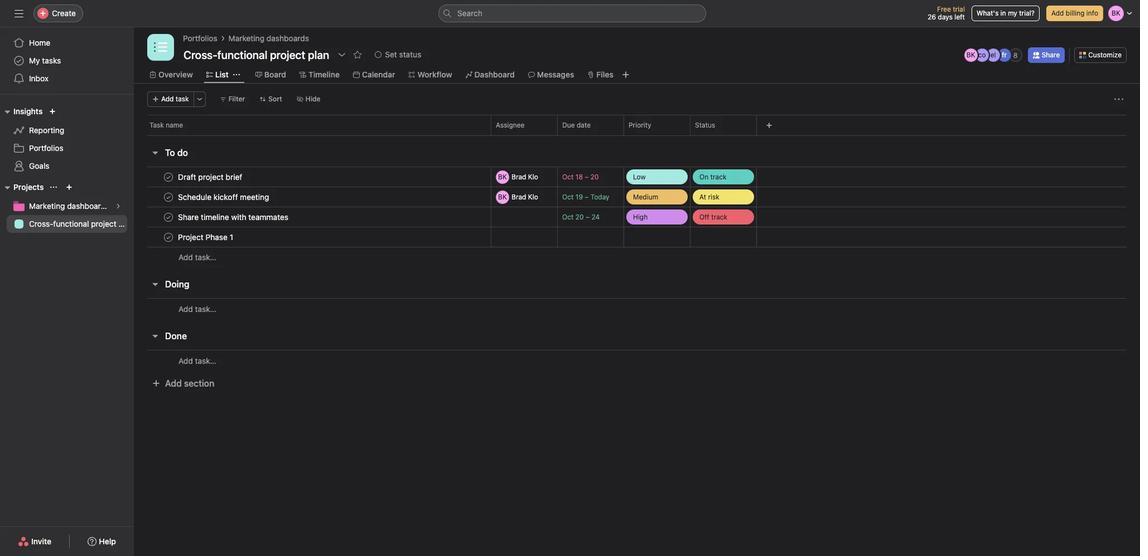 Task type: vqa. For each thing, say whether or not it's contained in the screenshot.
edits at bottom right
no



Task type: describe. For each thing, give the bounding box(es) containing it.
0 vertical spatial marketing dashboards
[[229, 33, 309, 43]]

0 vertical spatial portfolios
[[183, 33, 217, 43]]

brad for oct 18 – 20
[[512, 173, 526, 181]]

oct 20 – 24
[[562, 213, 600, 222]]

add billing info button
[[1047, 6, 1104, 21]]

completed checkbox inside the "project phase 1" cell
[[162, 231, 175, 244]]

task… inside header to do tree grid
[[195, 253, 216, 262]]

do
[[177, 148, 188, 158]]

1 horizontal spatial 20
[[591, 173, 599, 181]]

home
[[29, 38, 50, 47]]

bk for on track
[[498, 173, 507, 181]]

oct for oct 20 – 24
[[562, 213, 574, 222]]

goals
[[29, 161, 49, 171]]

assignee
[[496, 121, 525, 129]]

24
[[592, 213, 600, 222]]

list
[[215, 70, 229, 79]]

task
[[150, 121, 164, 129]]

klo for oct 19
[[528, 193, 538, 201]]

off track button
[[691, 208, 757, 227]]

track for on track
[[711, 173, 727, 181]]

completed checkbox for oct 20
[[162, 211, 175, 224]]

show options image
[[338, 50, 347, 59]]

add task
[[161, 95, 189, 103]]

18
[[576, 173, 583, 181]]

goals link
[[7, 157, 127, 175]]

marketing inside projects element
[[29, 201, 65, 211]]

help button
[[81, 532, 123, 552]]

functional
[[53, 219, 89, 229]]

files link
[[588, 69, 614, 81]]

fr
[[1002, 51, 1007, 59]]

add task… for doing
[[179, 304, 216, 314]]

add task… inside header to do tree grid
[[179, 253, 216, 262]]

my
[[29, 56, 40, 65]]

track for off track
[[712, 213, 728, 221]]

set status button
[[370, 47, 427, 62]]

completed checkbox for oct 18
[[162, 170, 175, 184]]

add section
[[165, 379, 214, 389]]

row up medium at right
[[134, 167, 1141, 187]]

26
[[928, 13, 937, 21]]

list link
[[206, 69, 229, 81]]

completed image for oct 20 – 24
[[162, 211, 175, 224]]

medium
[[633, 193, 659, 201]]

filter button
[[215, 92, 250, 107]]

add billing info
[[1052, 9, 1099, 17]]

2 collapse task list for this section image from the top
[[151, 280, 160, 289]]

completed image for oct 19 – today
[[162, 191, 175, 204]]

search list box
[[439, 4, 706, 22]]

what's in my trial? button
[[972, 6, 1040, 21]]

calendar
[[362, 70, 395, 79]]

priority
[[629, 121, 652, 129]]

my tasks
[[29, 56, 61, 65]]

Schedule kickoff meeting text field
[[176, 192, 273, 203]]

add to starred image
[[353, 50, 362, 59]]

0 vertical spatial dashboards
[[267, 33, 309, 43]]

search
[[458, 8, 483, 18]]

add task… button inside header to do tree grid
[[179, 252, 216, 264]]

files
[[597, 70, 614, 79]]

what's in my trial?
[[977, 9, 1035, 17]]

workflow link
[[409, 69, 452, 81]]

hide sidebar image
[[15, 9, 23, 18]]

trial?
[[1020, 9, 1035, 17]]

search button
[[439, 4, 706, 22]]

tab actions image
[[233, 71, 240, 78]]

list image
[[154, 41, 167, 54]]

8
[[1014, 51, 1018, 59]]

completed image inside the "project phase 1" cell
[[162, 231, 175, 244]]

left
[[955, 13, 965, 21]]

invite button
[[11, 532, 59, 552]]

customize
[[1089, 51, 1122, 59]]

insights button
[[0, 105, 43, 118]]

timeline link
[[300, 69, 340, 81]]

add task… for done
[[179, 356, 216, 366]]

projects button
[[0, 181, 44, 194]]

overview link
[[150, 69, 193, 81]]

projects
[[13, 182, 44, 192]]

project phase 1 cell
[[134, 227, 492, 248]]

at risk button
[[691, 187, 757, 207]]

help
[[99, 537, 116, 547]]

board link
[[255, 69, 286, 81]]

share button
[[1028, 47, 1065, 63]]

add task button
[[147, 92, 194, 107]]

more actions image
[[196, 96, 203, 103]]

due
[[562, 121, 575, 129]]

add task… row for done
[[134, 350, 1141, 372]]

filter
[[229, 95, 245, 103]]

off track
[[700, 213, 728, 221]]

on track
[[700, 173, 727, 181]]

insights element
[[0, 102, 134, 177]]

projects element
[[0, 177, 134, 235]]

task… for done
[[195, 356, 216, 366]]

add task… button for doing
[[179, 303, 216, 316]]

doing button
[[165, 275, 189, 295]]

free
[[938, 5, 951, 13]]

share
[[1042, 51, 1060, 59]]

set
[[385, 50, 397, 59]]

add field image
[[766, 122, 773, 129]]

today
[[591, 193, 610, 201]]

due date
[[562, 121, 591, 129]]

add for done add task… button
[[179, 356, 193, 366]]

Draft project brief text field
[[176, 172, 246, 183]]

1 vertical spatial marketing dashboards link
[[7, 198, 127, 215]]

cross-functional project plan
[[29, 219, 134, 229]]

Project Phase 1 text field
[[176, 232, 237, 243]]

to do
[[165, 148, 188, 158]]

1 collapse task list for this section image from the top
[[151, 148, 160, 157]]

more actions image
[[1115, 95, 1124, 104]]

oct for oct 19 – today
[[562, 193, 574, 201]]

new project or portfolio image
[[66, 184, 73, 191]]

trial
[[953, 5, 965, 13]]

task name
[[150, 121, 183, 129]]

add left section
[[165, 379, 182, 389]]

hide
[[306, 95, 321, 103]]

medium button
[[624, 187, 690, 207]]

row containing task name
[[134, 115, 1141, 136]]

timeline
[[309, 70, 340, 79]]



Task type: locate. For each thing, give the bounding box(es) containing it.
add
[[1052, 9, 1064, 17], [161, 95, 174, 103], [179, 253, 193, 262], [179, 304, 193, 314], [179, 356, 193, 366], [165, 379, 182, 389]]

header to do tree grid
[[134, 167, 1141, 268]]

new image
[[49, 108, 56, 115]]

1 add task… from the top
[[179, 253, 216, 262]]

done button
[[165, 326, 187, 347]]

portfolios link down reporting
[[7, 140, 127, 157]]

1 horizontal spatial portfolios link
[[183, 32, 217, 45]]

1 vertical spatial portfolios
[[29, 143, 63, 153]]

3 oct from the top
[[562, 213, 574, 222]]

board
[[264, 70, 286, 79]]

add for add task… button corresponding to doing
[[179, 304, 193, 314]]

1 horizontal spatial marketing dashboards
[[229, 33, 309, 43]]

risk
[[708, 193, 720, 201]]

marketing dashboards up board link
[[229, 33, 309, 43]]

dashboard
[[475, 70, 515, 79]]

0 vertical spatial brad
[[512, 173, 526, 181]]

schedule kickoff meeting cell
[[134, 187, 492, 208]]

20 right 18
[[591, 173, 599, 181]]

messages link
[[528, 69, 574, 81]]

–
[[585, 173, 589, 181], [585, 193, 589, 201], [586, 213, 590, 222]]

task
[[176, 95, 189, 103]]

draft project brief cell
[[134, 167, 492, 187]]

None text field
[[181, 45, 332, 65]]

add task… button down the 'project phase 1' text field
[[179, 252, 216, 264]]

brad klo down assignee in the left of the page
[[512, 173, 538, 181]]

share timeline with teammates cell
[[134, 207, 492, 228]]

1 vertical spatial marketing dashboards
[[29, 201, 110, 211]]

0 vertical spatial oct
[[562, 173, 574, 181]]

add down doing
[[179, 304, 193, 314]]

Completed checkbox
[[162, 170, 175, 184], [162, 191, 175, 204], [162, 211, 175, 224], [162, 231, 175, 244]]

global element
[[0, 27, 134, 94]]

4 completed checkbox from the top
[[162, 231, 175, 244]]

2 vertical spatial –
[[586, 213, 590, 222]]

my
[[1008, 9, 1018, 17]]

completed checkbox inside draft project brief cell
[[162, 170, 175, 184]]

track right on in the top right of the page
[[711, 173, 727, 181]]

1 completed checkbox from the top
[[162, 170, 175, 184]]

1 vertical spatial portfolios link
[[7, 140, 127, 157]]

1 vertical spatial marketing
[[29, 201, 65, 211]]

0 vertical spatial collapse task list for this section image
[[151, 148, 160, 157]]

– for 24
[[586, 213, 590, 222]]

1 brad klo from the top
[[512, 173, 538, 181]]

Share timeline with teammates text field
[[176, 212, 292, 223]]

1 vertical spatial brad klo
[[512, 193, 538, 201]]

1 brad from the top
[[512, 173, 526, 181]]

add task… button down doing
[[179, 303, 216, 316]]

oct left 18
[[562, 173, 574, 181]]

add task… down doing
[[179, 304, 216, 314]]

2 vertical spatial add task…
[[179, 356, 216, 366]]

add task… button up section
[[179, 355, 216, 367]]

1 vertical spatial 20
[[576, 213, 584, 222]]

name
[[166, 121, 183, 129]]

3 add task… from the top
[[179, 356, 216, 366]]

oct down oct 19 – today
[[562, 213, 574, 222]]

oct left 19
[[562, 193, 574, 201]]

dashboards
[[267, 33, 309, 43], [67, 201, 110, 211]]

dashboards inside projects element
[[67, 201, 110, 211]]

on track button
[[691, 167, 757, 187]]

portfolios inside portfolios link
[[29, 143, 63, 153]]

at
[[700, 193, 707, 201]]

0 vertical spatial 20
[[591, 173, 599, 181]]

– right 19
[[585, 193, 589, 201]]

row containing high
[[134, 207, 1141, 228]]

2 add task… row from the top
[[134, 299, 1141, 320]]

section
[[184, 379, 214, 389]]

collapse task list for this section image left to
[[151, 148, 160, 157]]

1 vertical spatial –
[[585, 193, 589, 201]]

completed checkbox for oct 19
[[162, 191, 175, 204]]

completed image inside schedule kickoff meeting cell
[[162, 191, 175, 204]]

add task… row
[[134, 247, 1141, 268], [134, 299, 1141, 320], [134, 350, 1141, 372]]

track inside dropdown button
[[711, 173, 727, 181]]

track inside dropdown button
[[712, 213, 728, 221]]

completed image
[[162, 170, 175, 184], [162, 191, 175, 204], [162, 211, 175, 224], [162, 231, 175, 244]]

0 vertical spatial add task… row
[[134, 247, 1141, 268]]

row down the priority
[[147, 135, 1127, 136]]

collapse task list for this section image
[[151, 332, 160, 341]]

– for today
[[585, 193, 589, 201]]

see details, marketing dashboards image
[[115, 203, 122, 210]]

0 vertical spatial brad klo
[[512, 173, 538, 181]]

done
[[165, 331, 187, 342]]

completed checkbox inside share timeline with teammates cell
[[162, 211, 175, 224]]

date
[[577, 121, 591, 129]]

dashboards up board
[[267, 33, 309, 43]]

portfolios down reporting
[[29, 143, 63, 153]]

0 vertical spatial task…
[[195, 253, 216, 262]]

3 task… from the top
[[195, 356, 216, 366]]

2 oct from the top
[[562, 193, 574, 201]]

add up doing
[[179, 253, 193, 262]]

el
[[991, 51, 996, 59]]

1 add task… button from the top
[[179, 252, 216, 264]]

oct 19 – today
[[562, 193, 610, 201]]

collapse task list for this section image
[[151, 148, 160, 157], [151, 280, 160, 289]]

bk
[[967, 51, 976, 59], [498, 173, 507, 181], [498, 193, 507, 201]]

brad klo
[[512, 173, 538, 181], [512, 193, 538, 201]]

bk for at risk
[[498, 193, 507, 201]]

create button
[[33, 4, 83, 22]]

brad klo for oct 18 – 20
[[512, 173, 538, 181]]

0 horizontal spatial marketing dashboards link
[[7, 198, 127, 215]]

row
[[134, 115, 1141, 136], [147, 135, 1127, 136], [134, 167, 1141, 187], [134, 187, 1141, 208], [134, 207, 1141, 228], [134, 227, 1141, 248]]

home link
[[7, 34, 127, 52]]

0 vertical spatial marketing dashboards link
[[229, 32, 309, 45]]

customize button
[[1075, 47, 1127, 63]]

dashboard link
[[466, 69, 515, 81]]

completed image inside draft project brief cell
[[162, 170, 175, 184]]

row up low
[[134, 115, 1141, 136]]

– left 24
[[586, 213, 590, 222]]

on
[[700, 173, 709, 181]]

2 completed image from the top
[[162, 191, 175, 204]]

row down high
[[134, 227, 1141, 248]]

row up high
[[134, 187, 1141, 208]]

high
[[633, 213, 648, 221]]

completed image inside share timeline with teammates cell
[[162, 211, 175, 224]]

at risk
[[700, 193, 720, 201]]

1 horizontal spatial portfolios
[[183, 33, 217, 43]]

1 horizontal spatial marketing
[[229, 33, 265, 43]]

sort button
[[255, 92, 287, 107]]

0 vertical spatial add task… button
[[179, 252, 216, 264]]

2 add task… from the top
[[179, 304, 216, 314]]

billing
[[1066, 9, 1085, 17]]

inbox
[[29, 74, 49, 83]]

2 klo from the top
[[528, 193, 538, 201]]

plan
[[119, 219, 134, 229]]

3 add task… button from the top
[[179, 355, 216, 367]]

2 add task… button from the top
[[179, 303, 216, 316]]

– right 18
[[585, 173, 589, 181]]

calendar link
[[353, 69, 395, 81]]

2 completed checkbox from the top
[[162, 191, 175, 204]]

what's
[[977, 9, 999, 17]]

1 add task… row from the top
[[134, 247, 1141, 268]]

invite
[[31, 537, 51, 547]]

add for add task… button in the header to do tree grid
[[179, 253, 193, 262]]

off
[[700, 213, 710, 221]]

row down medium at right
[[134, 207, 1141, 228]]

cross-functional project plan link
[[7, 215, 134, 233]]

2 brad klo from the top
[[512, 193, 538, 201]]

brad for oct 19 – today
[[512, 193, 526, 201]]

1 vertical spatial brad
[[512, 193, 526, 201]]

1 vertical spatial dashboards
[[67, 201, 110, 211]]

3 completed image from the top
[[162, 211, 175, 224]]

in
[[1001, 9, 1007, 17]]

task… for doing
[[195, 304, 216, 314]]

klo left 18
[[528, 173, 538, 181]]

insights
[[13, 107, 43, 116]]

track right off
[[712, 213, 728, 221]]

to do button
[[165, 143, 188, 163]]

days
[[938, 13, 953, 21]]

create
[[52, 8, 76, 18]]

portfolios up list link
[[183, 33, 217, 43]]

co
[[979, 51, 986, 59]]

1 vertical spatial collapse task list for this section image
[[151, 280, 160, 289]]

1 vertical spatial add task… button
[[179, 303, 216, 316]]

dashboards up cross-functional project plan
[[67, 201, 110, 211]]

1 completed image from the top
[[162, 170, 175, 184]]

0 horizontal spatial portfolios link
[[7, 140, 127, 157]]

track
[[711, 173, 727, 181], [712, 213, 728, 221]]

2 brad from the top
[[512, 193, 526, 201]]

free trial 26 days left
[[928, 5, 965, 21]]

add inside header to do tree grid
[[179, 253, 193, 262]]

sort
[[269, 95, 282, 103]]

klo
[[528, 173, 538, 181], [528, 193, 538, 201]]

0 vertical spatial portfolios link
[[183, 32, 217, 45]]

hide button
[[292, 92, 326, 107]]

0 vertical spatial marketing
[[229, 33, 265, 43]]

1 vertical spatial add task… row
[[134, 299, 1141, 320]]

0 horizontal spatial dashboards
[[67, 201, 110, 211]]

marketing dashboards inside projects element
[[29, 201, 110, 211]]

2 task… from the top
[[195, 304, 216, 314]]

status
[[399, 50, 422, 59]]

2 vertical spatial oct
[[562, 213, 574, 222]]

marketing dashboards up functional
[[29, 201, 110, 211]]

marketing dashboards link up board link
[[229, 32, 309, 45]]

reporting link
[[7, 122, 127, 140]]

0 vertical spatial –
[[585, 173, 589, 181]]

– for 20
[[585, 173, 589, 181]]

marketing up cross-
[[29, 201, 65, 211]]

add for add billing info button
[[1052, 9, 1064, 17]]

my tasks link
[[7, 52, 127, 70]]

oct 18 – 20
[[562, 173, 599, 181]]

brad klo left 19
[[512, 193, 538, 201]]

show options, current sort, top image
[[50, 184, 57, 191]]

collapse task list for this section image left doing
[[151, 280, 160, 289]]

0 horizontal spatial marketing
[[29, 201, 65, 211]]

2 vertical spatial task…
[[195, 356, 216, 366]]

0 horizontal spatial portfolios
[[29, 143, 63, 153]]

brad
[[512, 173, 526, 181], [512, 193, 526, 201]]

marketing up the tab actions icon
[[229, 33, 265, 43]]

marketing
[[229, 33, 265, 43], [29, 201, 65, 211]]

3 add task… row from the top
[[134, 350, 1141, 372]]

add task… down the 'project phase 1' text field
[[179, 253, 216, 262]]

1 oct from the top
[[562, 173, 574, 181]]

brad klo for oct 19 – today
[[512, 193, 538, 201]]

2 vertical spatial bk
[[498, 193, 507, 201]]

completed image for oct 18 – 20
[[162, 170, 175, 184]]

0 vertical spatial klo
[[528, 173, 538, 181]]

add a task to this section image
[[194, 148, 202, 157]]

overview
[[158, 70, 193, 79]]

1 vertical spatial task…
[[195, 304, 216, 314]]

20 left 24
[[576, 213, 584, 222]]

cross-
[[29, 219, 53, 229]]

add left task
[[161, 95, 174, 103]]

add left billing
[[1052, 9, 1064, 17]]

status
[[695, 121, 716, 129]]

add task… up section
[[179, 356, 216, 366]]

0 vertical spatial add task…
[[179, 253, 216, 262]]

klo for oct 18
[[528, 173, 538, 181]]

3 completed checkbox from the top
[[162, 211, 175, 224]]

set status
[[385, 50, 422, 59]]

oct for oct 18 – 20
[[562, 173, 574, 181]]

portfolios link up list link
[[183, 32, 217, 45]]

low
[[633, 173, 646, 181]]

1 vertical spatial klo
[[528, 193, 538, 201]]

0 horizontal spatial 20
[[576, 213, 584, 222]]

1 horizontal spatial marketing dashboards link
[[229, 32, 309, 45]]

0 vertical spatial bk
[[967, 51, 976, 59]]

1 task… from the top
[[195, 253, 216, 262]]

1 vertical spatial oct
[[562, 193, 574, 201]]

high button
[[624, 208, 690, 227]]

1 vertical spatial bk
[[498, 173, 507, 181]]

0 vertical spatial track
[[711, 173, 727, 181]]

4 completed image from the top
[[162, 231, 175, 244]]

1 klo from the top
[[528, 173, 538, 181]]

add up add section button
[[179, 356, 193, 366]]

add task… row for doing
[[134, 299, 1141, 320]]

1 vertical spatial track
[[712, 213, 728, 221]]

completed checkbox inside schedule kickoff meeting cell
[[162, 191, 175, 204]]

2 vertical spatial add task… row
[[134, 350, 1141, 372]]

add task… button for done
[[179, 355, 216, 367]]

1 vertical spatial add task…
[[179, 304, 216, 314]]

add tab image
[[622, 70, 631, 79]]

reporting
[[29, 126, 64, 135]]

0 horizontal spatial marketing dashboards
[[29, 201, 110, 211]]

low button
[[624, 167, 690, 187]]

2 vertical spatial add task… button
[[179, 355, 216, 367]]

klo left 19
[[528, 193, 538, 201]]

to
[[165, 148, 175, 158]]

doing
[[165, 280, 189, 290]]

marketing dashboards link up functional
[[7, 198, 127, 215]]

1 horizontal spatial dashboards
[[267, 33, 309, 43]]



